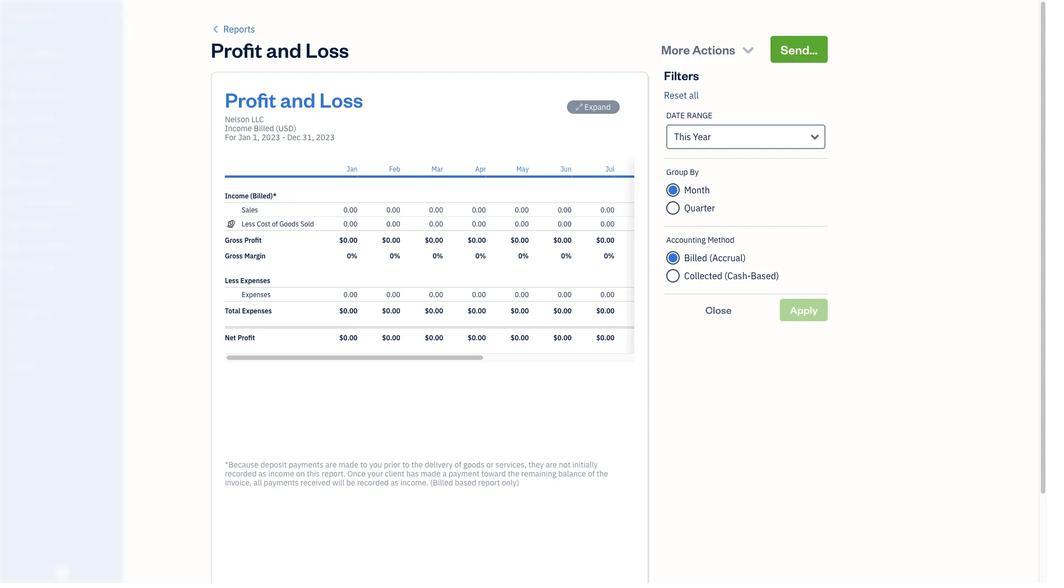Task type: vqa. For each thing, say whether or not it's contained in the screenshot.


Task type: locate. For each thing, give the bounding box(es) containing it.
1 vertical spatial loss
[[320, 86, 363, 113]]

1 horizontal spatial 2023
[[316, 132, 335, 143]]

1 are from the left
[[326, 460, 337, 470]]

the right balance
[[597, 469, 609, 479]]

1 0% from the left
[[347, 251, 358, 260]]

0 horizontal spatial all
[[254, 478, 262, 488]]

estimate image
[[7, 91, 21, 103]]

0 horizontal spatial billed
[[254, 123, 274, 134]]

total expenses
[[225, 306, 272, 315]]

0 vertical spatial expenses
[[241, 276, 270, 285]]

all
[[690, 90, 699, 101], [254, 478, 262, 488]]

2023 right 31,
[[316, 132, 335, 143]]

5 0% from the left
[[519, 251, 529, 260]]

team members image
[[8, 309, 120, 318]]

1 horizontal spatial nelson
[[225, 114, 250, 125]]

of left goods
[[455, 460, 462, 470]]

1 vertical spatial nelson
[[225, 114, 250, 125]]

chart image
[[7, 241, 21, 252]]

less
[[242, 219, 255, 228], [225, 276, 239, 285]]

quarter
[[685, 202, 716, 214]]

reset
[[664, 90, 687, 101]]

as
[[259, 469, 267, 479], [391, 478, 399, 488]]

jan
[[238, 132, 251, 143], [347, 164, 358, 173]]

a
[[443, 469, 447, 479]]

group
[[667, 167, 688, 177]]

0 vertical spatial gross
[[225, 236, 243, 245]]

month
[[685, 184, 710, 196]]

payments
[[289, 460, 324, 470], [264, 478, 299, 488]]

category image
[[225, 290, 237, 299]]

jan left feb
[[347, 164, 358, 173]]

are
[[326, 460, 337, 470], [546, 460, 557, 470]]

apps image
[[8, 291, 120, 300]]

method
[[708, 235, 735, 245]]

*because deposit payments are made to you prior to the delivery of goods or services, they are not initially recorded as income on this report. once your client has made a payment toward the remaining balance of the invoice, all payments received will be recorded as income. (billed based report only)
[[225, 460, 609, 488]]

0 horizontal spatial jan
[[238, 132, 251, 143]]

the up 'income.'
[[412, 460, 423, 470]]

are up will
[[326, 460, 337, 470]]

1 horizontal spatial the
[[508, 469, 520, 479]]

collected
[[685, 270, 723, 282]]

goods
[[280, 219, 299, 228]]

1 horizontal spatial are
[[546, 460, 557, 470]]

income
[[225, 123, 252, 134], [225, 191, 249, 200]]

as down prior at the bottom of page
[[391, 478, 399, 488]]

accounting method option group
[[667, 249, 826, 285]]

0 vertical spatial income
[[225, 123, 252, 134]]

1 horizontal spatial as
[[391, 478, 399, 488]]

expenses down the "less expenses"
[[242, 290, 271, 299]]

accounting method group
[[667, 235, 826, 285]]

1 horizontal spatial all
[[690, 90, 699, 101]]

this
[[675, 131, 691, 143]]

1 income from the top
[[225, 123, 252, 134]]

0 horizontal spatial nelson
[[9, 10, 38, 22]]

loss for profit and loss nelson llc income billed (usd) for jan 1, 2023 - dec 31, 2023
[[320, 86, 363, 113]]

1 horizontal spatial to
[[403, 460, 410, 470]]

project image
[[7, 177, 21, 188]]

profit and loss nelson llc income billed (usd) for jan 1, 2023 - dec 31, 2023
[[225, 86, 363, 143]]

2 0% from the left
[[390, 251, 401, 260]]

made
[[339, 460, 359, 470], [421, 469, 441, 479]]

the right 'toward'
[[508, 469, 520, 479]]

1 vertical spatial llc
[[252, 114, 264, 125]]

income
[[269, 469, 294, 479]]

income (billed)*
[[225, 191, 277, 200]]

expenses right total
[[242, 306, 272, 315]]

bank connections image
[[8, 345, 120, 354]]

1 vertical spatial all
[[254, 478, 262, 488]]

1 vertical spatial jan
[[347, 164, 358, 173]]

they
[[529, 460, 544, 470]]

and up (usd)
[[280, 86, 316, 113]]

llc
[[40, 10, 54, 22], [252, 114, 264, 125]]

0 horizontal spatial 2023
[[262, 132, 280, 143]]

based
[[455, 478, 477, 488]]

gross down gross profit
[[225, 251, 243, 260]]

expenses for less expenses
[[241, 276, 270, 285]]

1 horizontal spatial made
[[421, 469, 441, 479]]

recorded left "deposit"
[[225, 469, 257, 479]]

of
[[272, 219, 278, 228], [455, 460, 462, 470], [588, 469, 595, 479]]

made up be
[[339, 460, 359, 470]]

payments up received
[[289, 460, 324, 470]]

loss inside profit and loss nelson llc income billed (usd) for jan 1, 2023 - dec 31, 2023
[[320, 86, 363, 113]]

2 gross from the top
[[225, 251, 243, 260]]

items and services image
[[8, 327, 120, 336]]

freshbooks image
[[53, 566, 71, 579]]

1 to from the left
[[361, 460, 368, 470]]

2 income from the top
[[225, 191, 249, 200]]

0 horizontal spatial are
[[326, 460, 337, 470]]

1 vertical spatial gross
[[225, 251, 243, 260]]

to right prior at the bottom of page
[[403, 460, 410, 470]]

0 vertical spatial jan
[[238, 132, 251, 143]]

the
[[412, 460, 423, 470], [508, 469, 520, 479], [597, 469, 609, 479]]

0 vertical spatial less
[[242, 219, 255, 228]]

1 vertical spatial less
[[225, 276, 239, 285]]

jan left 1, on the top
[[238, 132, 251, 143]]

invoice image
[[7, 113, 21, 124]]

close button
[[664, 299, 774, 322]]

gross up gross margin
[[225, 236, 243, 245]]

0 vertical spatial billed
[[254, 123, 274, 134]]

1 horizontal spatial billed
[[685, 252, 708, 264]]

0 vertical spatial nelson
[[9, 10, 38, 22]]

profit up 1, on the top
[[225, 86, 276, 113]]

group by option group
[[667, 181, 826, 217]]

1 vertical spatial income
[[225, 191, 249, 200]]

all right reset
[[690, 90, 699, 101]]

made left a
[[421, 469, 441, 479]]

gross margin
[[225, 251, 266, 260]]

to left you
[[361, 460, 368, 470]]

billed inside accounting method option group
[[685, 252, 708, 264]]

1 gross from the top
[[225, 236, 243, 245]]

0%
[[347, 251, 358, 260], [390, 251, 401, 260], [433, 251, 443, 260], [476, 251, 486, 260], [519, 251, 529, 260], [562, 251, 572, 260], [604, 251, 615, 260], [647, 251, 658, 260]]

payment
[[449, 469, 480, 479]]

0 vertical spatial and
[[266, 36, 302, 63]]

profit inside profit and loss nelson llc income billed (usd) for jan 1, 2023 - dec 31, 2023
[[225, 86, 276, 113]]

payments down "deposit"
[[264, 478, 299, 488]]

be
[[347, 478, 355, 488]]

date
[[667, 110, 686, 121]]

income up category image
[[225, 191, 249, 200]]

0 horizontal spatial less
[[225, 276, 239, 285]]

for
[[225, 132, 237, 143]]

and right reports button
[[266, 36, 302, 63]]

group by group
[[667, 167, 826, 217]]

0 horizontal spatial to
[[361, 460, 368, 470]]

and for profit and loss
[[266, 36, 302, 63]]

jan inside profit and loss nelson llc income billed (usd) for jan 1, 2023 - dec 31, 2023
[[238, 132, 251, 143]]

chevronleft image
[[211, 22, 221, 36]]

6 0% from the left
[[562, 251, 572, 260]]

of right 'cost'
[[272, 219, 278, 228]]

nelson up for
[[225, 114, 250, 125]]

aug
[[646, 164, 658, 173]]

as left the income at the left
[[259, 469, 267, 479]]

and
[[266, 36, 302, 63], [280, 86, 316, 113]]

mar
[[432, 164, 443, 173]]

jul
[[606, 164, 615, 173]]

sales
[[242, 205, 258, 214]]

0 horizontal spatial recorded
[[225, 469, 257, 479]]

may
[[517, 164, 529, 173]]

expenses
[[241, 276, 270, 285], [242, 290, 271, 299], [242, 306, 272, 315]]

and inside profit and loss nelson llc income billed (usd) for jan 1, 2023 - dec 31, 2023
[[280, 86, 316, 113]]

(cash-
[[725, 270, 751, 282]]

and for profit and loss nelson llc income billed (usd) for jan 1, 2023 - dec 31, 2023
[[280, 86, 316, 113]]

0 horizontal spatial llc
[[40, 10, 54, 22]]

8 0% from the left
[[647, 251, 658, 260]]

deposit
[[261, 460, 287, 470]]

less down sales
[[242, 219, 255, 228]]

0 horizontal spatial made
[[339, 460, 359, 470]]

2023 left -
[[262, 132, 280, 143]]

0 vertical spatial llc
[[40, 10, 54, 22]]

are left not
[[546, 460, 557, 470]]

2 horizontal spatial the
[[597, 469, 609, 479]]

gross for gross margin
[[225, 251, 243, 260]]

only)
[[502, 478, 520, 488]]

1 horizontal spatial jan
[[347, 164, 358, 173]]

client
[[385, 469, 405, 479]]

expenses for total expenses
[[242, 306, 272, 315]]

1 vertical spatial and
[[280, 86, 316, 113]]

more actions
[[662, 41, 736, 57]]

date range
[[667, 110, 713, 121]]

0 vertical spatial payments
[[289, 460, 324, 470]]

nelson up owner
[[9, 10, 38, 22]]

less up category icon
[[225, 276, 239, 285]]

jun
[[561, 164, 572, 173]]

income left 1, on the top
[[225, 123, 252, 134]]

profit
[[211, 36, 262, 63], [225, 86, 276, 113], [245, 236, 262, 245], [238, 333, 255, 342]]

0 vertical spatial all
[[690, 90, 699, 101]]

1 vertical spatial billed
[[685, 252, 708, 264]]

of right balance
[[588, 469, 595, 479]]

$0.00
[[340, 236, 358, 245], [382, 236, 401, 245], [425, 236, 443, 245], [468, 236, 486, 245], [511, 236, 529, 245], [554, 236, 572, 245], [597, 236, 615, 245], [640, 236, 658, 245], [340, 306, 358, 315], [382, 306, 401, 315], [425, 306, 443, 315], [468, 306, 486, 315], [511, 306, 529, 315], [554, 306, 572, 315], [597, 306, 615, 315], [640, 306, 658, 315], [340, 333, 358, 342], [382, 333, 401, 342], [425, 333, 443, 342], [468, 333, 486, 342], [511, 333, 529, 342], [554, 333, 572, 342], [597, 333, 615, 342], [640, 333, 658, 342]]

expenses down margin
[[241, 276, 270, 285]]

2 vertical spatial expenses
[[242, 306, 272, 315]]

2 horizontal spatial of
[[588, 469, 595, 479]]

(accrual)
[[710, 252, 746, 264]]

all right invoice,
[[254, 478, 262, 488]]

billed left -
[[254, 123, 274, 134]]

accounting
[[667, 235, 706, 245]]

range
[[687, 110, 713, 121]]

3 0% from the left
[[433, 251, 443, 260]]

cost
[[257, 219, 271, 228]]

1,
[[253, 132, 260, 143]]

1 horizontal spatial of
[[455, 460, 462, 470]]

0 vertical spatial loss
[[306, 36, 349, 63]]

Date Range field
[[667, 125, 826, 149]]

1 horizontal spatial less
[[242, 219, 255, 228]]

recorded down you
[[357, 478, 389, 488]]

billed down the accounting method
[[685, 252, 708, 264]]

to
[[361, 460, 368, 470], [403, 460, 410, 470]]

(billed
[[430, 478, 453, 488]]

1 horizontal spatial llc
[[252, 114, 264, 125]]

you
[[370, 460, 382, 470]]



Task type: describe. For each thing, give the bounding box(es) containing it.
1 horizontal spatial recorded
[[357, 478, 389, 488]]

(billed)*
[[250, 191, 277, 200]]

received
[[301, 478, 331, 488]]

chevrondown image
[[741, 42, 756, 57]]

nelson inside nelson llc owner
[[9, 10, 38, 22]]

money image
[[7, 219, 21, 231]]

balance
[[559, 469, 586, 479]]

llc inside profit and loss nelson llc income billed (usd) for jan 1, 2023 - dec 31, 2023
[[252, 114, 264, 125]]

expense image
[[7, 155, 21, 167]]

services,
[[496, 460, 527, 470]]

31,
[[303, 132, 314, 143]]

report
[[478, 478, 500, 488]]

2 are from the left
[[546, 460, 557, 470]]

profit right net
[[238, 333, 255, 342]]

date range element
[[664, 102, 828, 159]]

profit and loss
[[211, 36, 349, 63]]

less cost of goods sold
[[242, 219, 314, 228]]

collected (cash-based)
[[685, 270, 780, 282]]

more actions button
[[652, 36, 767, 63]]

or
[[487, 460, 494, 470]]

group by
[[667, 167, 699, 177]]

expand image
[[576, 103, 583, 112]]

loss for profit and loss
[[306, 36, 349, 63]]

2 to from the left
[[403, 460, 410, 470]]

report.
[[322, 469, 346, 479]]

0 horizontal spatial as
[[259, 469, 267, 479]]

on
[[296, 469, 305, 479]]

once
[[348, 469, 366, 479]]

remaining
[[522, 469, 557, 479]]

invoice,
[[225, 478, 252, 488]]

by
[[690, 167, 699, 177]]

margin
[[245, 251, 266, 260]]

not
[[559, 460, 571, 470]]

4 0% from the left
[[476, 251, 486, 260]]

filters
[[664, 67, 700, 83]]

all inside *because deposit payments are made to you prior to the delivery of goods or services, they are not initially recorded as income on this report. once your client has made a payment toward the remaining balance of the invoice, all payments received will be recorded as income. (billed based report only)
[[254, 478, 262, 488]]

dashboard image
[[7, 49, 21, 60]]

send…
[[781, 41, 818, 57]]

less for less expenses
[[225, 276, 239, 285]]

1 2023 from the left
[[262, 132, 280, 143]]

more
[[662, 41, 690, 57]]

has
[[407, 469, 419, 479]]

net profit
[[225, 333, 255, 342]]

income inside profit and loss nelson llc income billed (usd) for jan 1, 2023 - dec 31, 2023
[[225, 123, 252, 134]]

less for less cost of goods sold
[[242, 219, 255, 228]]

profit down reports at the top left of the page
[[211, 36, 262, 63]]

category image
[[225, 205, 237, 214]]

reset all
[[664, 90, 699, 101]]

nelson inside profit and loss nelson llc income billed (usd) for jan 1, 2023 - dec 31, 2023
[[225, 114, 250, 125]]

client image
[[7, 70, 21, 81]]

less expenses
[[225, 276, 270, 285]]

0 horizontal spatial the
[[412, 460, 423, 470]]

expand button
[[567, 100, 620, 114]]

nelson llc owner
[[9, 10, 54, 31]]

initially
[[573, 460, 598, 470]]

toward
[[482, 469, 506, 479]]

all inside button
[[690, 90, 699, 101]]

gross for gross profit
[[225, 236, 243, 245]]

sold
[[301, 219, 314, 228]]

billed (accrual)
[[685, 252, 746, 264]]

reports
[[223, 23, 255, 35]]

1 vertical spatial payments
[[264, 478, 299, 488]]

feb
[[389, 164, 401, 173]]

main element
[[0, 0, 152, 584]]

apr
[[476, 164, 486, 173]]

actions
[[693, 41, 736, 57]]

gross profit
[[225, 236, 262, 245]]

llc inside nelson llc owner
[[40, 10, 54, 22]]

-
[[282, 132, 285, 143]]

based)
[[751, 270, 780, 282]]

expand
[[585, 102, 611, 112]]

settings image
[[8, 363, 120, 372]]

reports button
[[211, 22, 255, 36]]

will
[[332, 478, 345, 488]]

owner
[[9, 22, 30, 31]]

payment image
[[7, 134, 21, 145]]

goods
[[464, 460, 485, 470]]

close
[[706, 304, 732, 317]]

accounting method
[[667, 235, 735, 245]]

0 horizontal spatial of
[[272, 219, 278, 228]]

dec
[[287, 132, 301, 143]]

income.
[[401, 478, 429, 488]]

prior
[[384, 460, 401, 470]]

send… button
[[771, 36, 828, 63]]

1 vertical spatial expenses
[[242, 290, 271, 299]]

this year
[[675, 131, 711, 143]]

profit up margin
[[245, 236, 262, 245]]

report image
[[7, 262, 21, 273]]

your
[[368, 469, 383, 479]]

this
[[307, 469, 320, 479]]

*because
[[225, 460, 259, 470]]

total
[[225, 306, 241, 315]]

2 2023 from the left
[[316, 132, 335, 143]]

billed inside profit and loss nelson llc income billed (usd) for jan 1, 2023 - dec 31, 2023
[[254, 123, 274, 134]]

reset all button
[[664, 89, 699, 102]]

net
[[225, 333, 236, 342]]

timer image
[[7, 198, 21, 209]]

7 0% from the left
[[604, 251, 615, 260]]

delivery
[[425, 460, 453, 470]]

(usd)
[[276, 123, 296, 134]]



